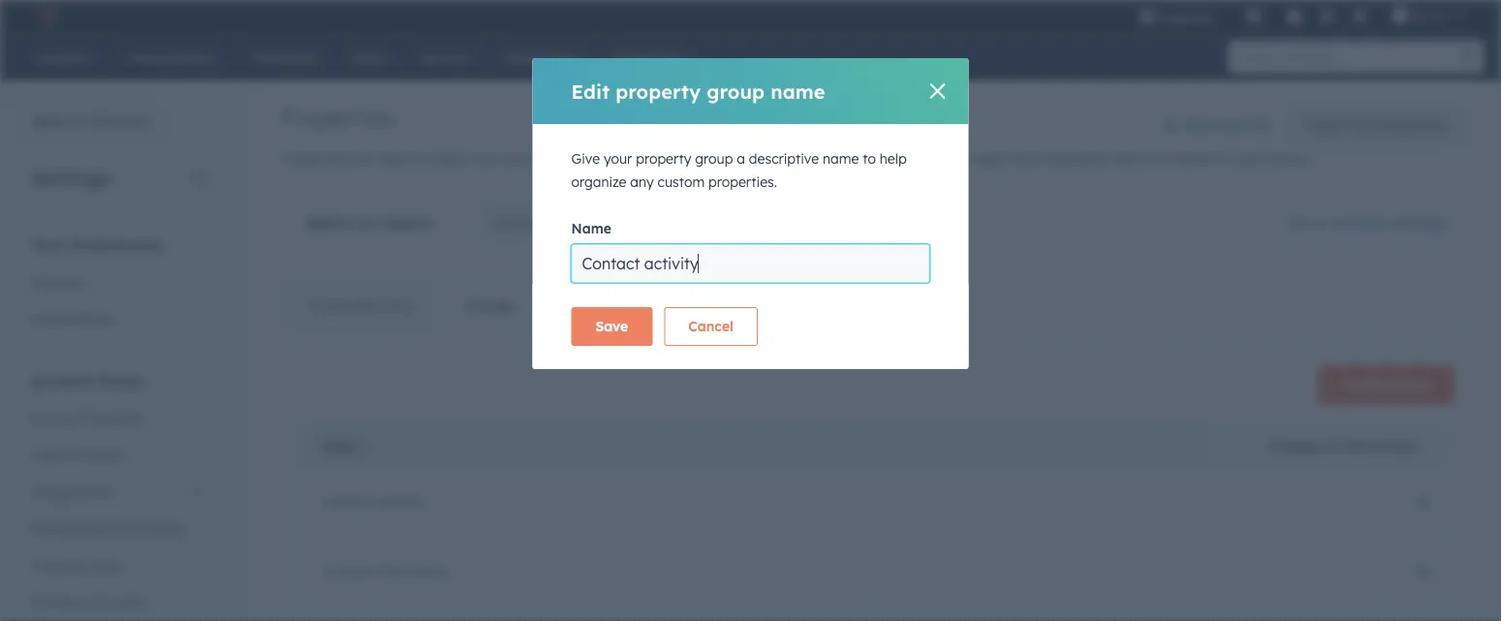 Task type: locate. For each thing, give the bounding box(es) containing it.
create
[[1342, 376, 1387, 393]]

name left or
[[1172, 150, 1211, 167]]

of
[[1323, 440, 1339, 455]]

properties inside "button"
[[1342, 440, 1417, 455]]

0 vertical spatial account
[[31, 371, 94, 390]]

1 horizontal spatial name
[[571, 220, 611, 237]]

1 a from the left
[[737, 150, 745, 167]]

groups link
[[438, 283, 541, 329]]

0 horizontal spatial name
[[322, 440, 357, 455]]

group
[[707, 79, 765, 103], [695, 150, 733, 167], [1391, 376, 1430, 393]]

press to sort. image
[[1423, 439, 1430, 453]]

name left 'help'
[[823, 150, 859, 167]]

properties down organize
[[554, 213, 629, 233]]

properties.
[[709, 173, 777, 190]]

menu item
[[1228, 0, 1232, 31]]

1 vertical spatial contact
[[322, 493, 373, 510]]

0 vertical spatial information
[[536, 150, 611, 167]]

account defaults
[[31, 409, 140, 426]]

0 vertical spatial property
[[616, 79, 701, 103]]

information down activity
[[376, 563, 451, 580]]

2 vertical spatial contact
[[322, 563, 373, 580]]

help image
[[1286, 9, 1303, 26]]

1 horizontal spatial &
[[82, 594, 91, 611]]

contacts
[[1330, 214, 1388, 231]]

privacy
[[31, 594, 78, 611]]

your
[[604, 150, 632, 167], [657, 150, 685, 167]]

custom
[[658, 173, 705, 190]]

2 account from the top
[[31, 409, 83, 426]]

a
[[737, 150, 745, 167], [905, 150, 914, 167]]

1 horizontal spatial your
[[657, 150, 685, 167]]

contact for contact properties
[[491, 213, 549, 233]]

1 vertical spatial group
[[695, 150, 733, 167]]

1 horizontal spatial a
[[905, 150, 914, 167]]

2 vertical spatial group
[[1391, 376, 1430, 393]]

notifications link
[[19, 301, 217, 338]]

account setup element
[[19, 370, 217, 621]]

&
[[71, 446, 80, 463], [82, 594, 91, 611]]

for
[[819, 150, 840, 167]]

back to contacts
[[32, 112, 148, 129]]

a left contact
[[905, 150, 914, 167]]

name left ascending sort. press to sort descending. element
[[322, 440, 357, 455]]

name up properties are used to collect and store information about your records in hubspot. for example, a contact might have properties like first name or lead status.
[[771, 79, 825, 103]]

to right back
[[70, 112, 84, 129]]

property inside give your property group a descriptive name to help organize any custom properties.
[[636, 150, 691, 167]]

1 vertical spatial information
[[376, 563, 451, 580]]

(0)
[[698, 298, 716, 314]]

information
[[536, 150, 611, 167], [376, 563, 451, 580]]

contact down store
[[491, 213, 549, 233]]

0 vertical spatial group
[[707, 79, 765, 103]]

your preferences element
[[19, 234, 217, 338]]

apple button
[[1380, 0, 1476, 31]]

notifications
[[31, 311, 114, 328]]

& right users
[[71, 446, 80, 463]]

settings
[[1392, 214, 1446, 231]]

group right create
[[1391, 376, 1430, 393]]

1 vertical spatial name
[[823, 150, 859, 167]]

group left in
[[695, 150, 733, 167]]

defaults
[[87, 409, 140, 426]]

2 vertical spatial name
[[322, 440, 357, 455]]

your up organize
[[604, 150, 632, 167]]

1 vertical spatial name
[[571, 220, 611, 237]]

property right edit
[[616, 79, 701, 103]]

tab list
[[282, 282, 744, 330]]

contact properties button
[[481, 204, 725, 242]]

1 vertical spatial property
[[636, 150, 691, 167]]

descriptive
[[749, 150, 819, 167]]

code
[[89, 557, 122, 574]]

properties for properties are used to collect and store information about your records in hubspot. for example, a contact might have properties like first name or lead status.
[[282, 150, 348, 167]]

properties left press to sort. element at bottom
[[1342, 440, 1417, 455]]

1 vertical spatial account
[[31, 409, 83, 426]]

to left 'help'
[[863, 150, 876, 167]]

properties left (155)
[[310, 298, 376, 314]]

contact
[[917, 150, 966, 167]]

Search HubSpot search field
[[1229, 41, 1466, 74]]

contact down contact activity at bottom
[[322, 563, 373, 580]]

properties inside properties (155) link
[[310, 298, 376, 314]]

notifications image
[[1351, 9, 1368, 26]]

1 vertical spatial &
[[82, 594, 91, 611]]

back to contacts link
[[0, 103, 161, 141]]

back
[[32, 112, 66, 129]]

upgrade image
[[1139, 9, 1156, 26]]

name button
[[298, 424, 1212, 467]]

tab panel containing create group
[[282, 329, 1470, 621]]

account defaults link
[[19, 400, 217, 437]]

account up users
[[31, 409, 83, 426]]

& right privacy
[[82, 594, 91, 611]]

to right used
[[410, 150, 423, 167]]

privacy & consent link
[[19, 584, 217, 621]]

properties left like
[[1046, 150, 1111, 167]]

2 horizontal spatial name
[[1172, 150, 1211, 167]]

ascending sort. press to sort descending. image
[[362, 439, 370, 453]]

account up account defaults in the bottom of the page
[[31, 371, 94, 390]]

might
[[970, 150, 1007, 167]]

activity
[[376, 493, 424, 510]]

marketplaces button
[[1234, 0, 1274, 31]]

press to sort. element
[[1423, 439, 1430, 455]]

go to contacts settings button
[[1289, 214, 1446, 231]]

properties left (0)
[[629, 298, 694, 314]]

your up custom
[[657, 150, 685, 167]]

a up properties.
[[737, 150, 745, 167]]

0 vertical spatial &
[[71, 446, 80, 463]]

properties
[[1377, 116, 1446, 133], [1046, 150, 1111, 167], [554, 213, 629, 233], [1342, 440, 1417, 455]]

0 vertical spatial contact
[[491, 213, 549, 233]]

name inside 'dialog'
[[571, 220, 611, 237]]

tab panel
[[282, 329, 1470, 621]]

0 horizontal spatial your
[[604, 150, 632, 167]]

property up custom
[[636, 150, 691, 167]]

hubspot.
[[756, 150, 815, 167]]

properties left the are
[[282, 150, 348, 167]]

2 your from the left
[[657, 150, 685, 167]]

edit
[[571, 79, 610, 103]]

data quality
[[1184, 116, 1271, 133]]

1 your from the left
[[604, 150, 632, 167]]

number of properties button
[[1212, 424, 1454, 467]]

name down organize
[[571, 220, 611, 237]]

1 account from the top
[[31, 371, 94, 390]]

select an object:
[[306, 213, 434, 233]]

group up in
[[707, 79, 765, 103]]

any
[[630, 173, 654, 190]]

0 vertical spatial name
[[771, 79, 825, 103]]

0 horizontal spatial &
[[71, 446, 80, 463]]

0 horizontal spatial a
[[737, 150, 745, 167]]

store
[[501, 150, 533, 167]]

downloads
[[114, 520, 185, 537]]

contact
[[491, 213, 549, 233], [322, 493, 373, 510], [322, 563, 373, 580]]

your
[[31, 235, 67, 254]]

number of properties
[[1268, 440, 1417, 455]]

contact left activity
[[322, 493, 373, 510]]

number
[[1268, 440, 1319, 455]]

ascending sort. press to sort descending. element
[[362, 439, 370, 455]]

account for account defaults
[[31, 409, 83, 426]]

menu containing apple
[[1125, 0, 1478, 31]]

menu
[[1125, 0, 1478, 31]]

marketplace downloads link
[[19, 510, 217, 547]]

0 horizontal spatial information
[[376, 563, 451, 580]]

information up organize
[[536, 150, 611, 167]]

name
[[1172, 150, 1211, 167], [571, 220, 611, 237], [322, 440, 357, 455]]

properties up the are
[[282, 103, 394, 132]]

status.
[[1267, 150, 1312, 167]]

& for privacy
[[82, 594, 91, 611]]

bob builder image
[[1392, 7, 1409, 24]]

properties are used to collect and store information about your records in hubspot. for example, a contact might have properties like first name or lead status.
[[282, 150, 1312, 167]]

marketplaces image
[[1245, 9, 1263, 26]]

have
[[1011, 150, 1042, 167]]

properties right all
[[1377, 116, 1446, 133]]

contact inside contact properties popup button
[[491, 213, 549, 233]]

account setup
[[31, 371, 143, 390]]

properties (155)
[[310, 298, 411, 314]]

marketplace downloads
[[31, 520, 185, 537]]

tracking
[[31, 557, 85, 574]]



Task type: describe. For each thing, give the bounding box(es) containing it.
general link
[[19, 264, 217, 301]]

contacts
[[88, 112, 148, 129]]

to right go
[[1312, 214, 1326, 231]]

integrations
[[31, 483, 110, 500]]

export
[[1308, 116, 1353, 133]]

2 a from the left
[[905, 150, 914, 167]]

give
[[571, 150, 600, 167]]

data quality button
[[1144, 106, 1272, 144]]

group inside give your property group a descriptive name to help organize any custom properties.
[[695, 150, 733, 167]]

consent
[[95, 594, 147, 611]]

settings
[[31, 165, 110, 189]]

properties for properties
[[282, 103, 394, 132]]

& for users
[[71, 446, 80, 463]]

cancel button
[[664, 307, 758, 346]]

teams
[[84, 446, 125, 463]]

object:
[[382, 213, 434, 233]]

20
[[1415, 493, 1430, 510]]

contact activity
[[322, 493, 424, 510]]

tracking code
[[31, 557, 122, 574]]

save button
[[571, 307, 652, 346]]

archived properties (0) link
[[541, 283, 743, 329]]

name inside give your property group a descriptive name to help organize any custom properties.
[[823, 150, 859, 167]]

properties inside button
[[1377, 116, 1446, 133]]

edit property group name dialog
[[533, 58, 969, 369]]

export all properties
[[1308, 116, 1446, 133]]

properties inside popup button
[[554, 213, 629, 233]]

cancel
[[688, 318, 733, 335]]

1 horizontal spatial information
[[536, 150, 611, 167]]

records
[[689, 150, 737, 167]]

select
[[306, 213, 353, 233]]

example,
[[844, 150, 901, 167]]

like
[[1115, 150, 1136, 167]]

upgrade
[[1160, 9, 1214, 25]]

properties inside archived properties (0) link
[[629, 298, 694, 314]]

account for account setup
[[31, 371, 94, 390]]

archived
[[569, 298, 625, 314]]

export all properties button
[[1284, 106, 1470, 144]]

integrations button
[[19, 473, 217, 510]]

edit property group name
[[571, 79, 825, 103]]

create group button
[[1318, 365, 1455, 404]]

properties (155) link
[[283, 283, 438, 329]]

hubspot image
[[35, 4, 58, 27]]

settings image
[[1318, 8, 1336, 26]]

close image
[[930, 83, 945, 99]]

save
[[596, 318, 628, 335]]

organize
[[571, 173, 626, 190]]

contact properties
[[491, 213, 629, 233]]

0 vertical spatial name
[[1172, 150, 1211, 167]]

first
[[1140, 150, 1168, 167]]

an
[[358, 213, 377, 233]]

your inside give your property group a descriptive name to help organize any custom properties.
[[604, 150, 632, 167]]

preferences
[[71, 235, 162, 254]]

data
[[1184, 116, 1217, 133]]

users & teams
[[31, 446, 125, 463]]

setup
[[98, 371, 143, 390]]

go to contacts settings
[[1289, 214, 1446, 231]]

apple
[[1413, 7, 1447, 23]]

help
[[880, 150, 907, 167]]

tracking code link
[[19, 547, 217, 584]]

help button
[[1278, 0, 1311, 31]]

contact for contact activity
[[322, 493, 373, 510]]

archived properties (0)
[[569, 298, 716, 314]]

search button
[[1451, 41, 1484, 74]]

contact for contact information
[[322, 563, 373, 580]]

properties for properties (155)
[[310, 298, 376, 314]]

users & teams link
[[19, 437, 217, 473]]

a inside give your property group a descriptive name to help organize any custom properties.
[[737, 150, 745, 167]]

quality
[[1221, 116, 1271, 133]]

group inside button
[[1391, 376, 1430, 393]]

in
[[740, 150, 752, 167]]

48
[[1414, 563, 1430, 580]]

general
[[31, 274, 81, 291]]

users
[[31, 446, 67, 463]]

your preferences
[[31, 235, 162, 254]]

and
[[472, 150, 497, 167]]

or
[[1215, 150, 1228, 167]]

Name text field
[[571, 244, 930, 283]]

name inside button
[[322, 440, 357, 455]]

search image
[[1460, 50, 1474, 64]]

to inside give your property group a descriptive name to help organize any custom properties.
[[863, 150, 876, 167]]

(155)
[[379, 298, 411, 314]]

marketplace
[[31, 520, 110, 537]]

are
[[351, 150, 372, 167]]

give your property group a descriptive name to help organize any custom properties.
[[571, 150, 907, 190]]

notifications button
[[1343, 0, 1376, 31]]

used
[[376, 150, 406, 167]]

collect
[[427, 150, 468, 167]]

about
[[615, 150, 653, 167]]

tab list containing properties (155)
[[282, 282, 744, 330]]

hubspot link
[[23, 4, 73, 27]]

groups
[[466, 298, 514, 314]]



Task type: vqa. For each thing, say whether or not it's contained in the screenshot.
Banner
no



